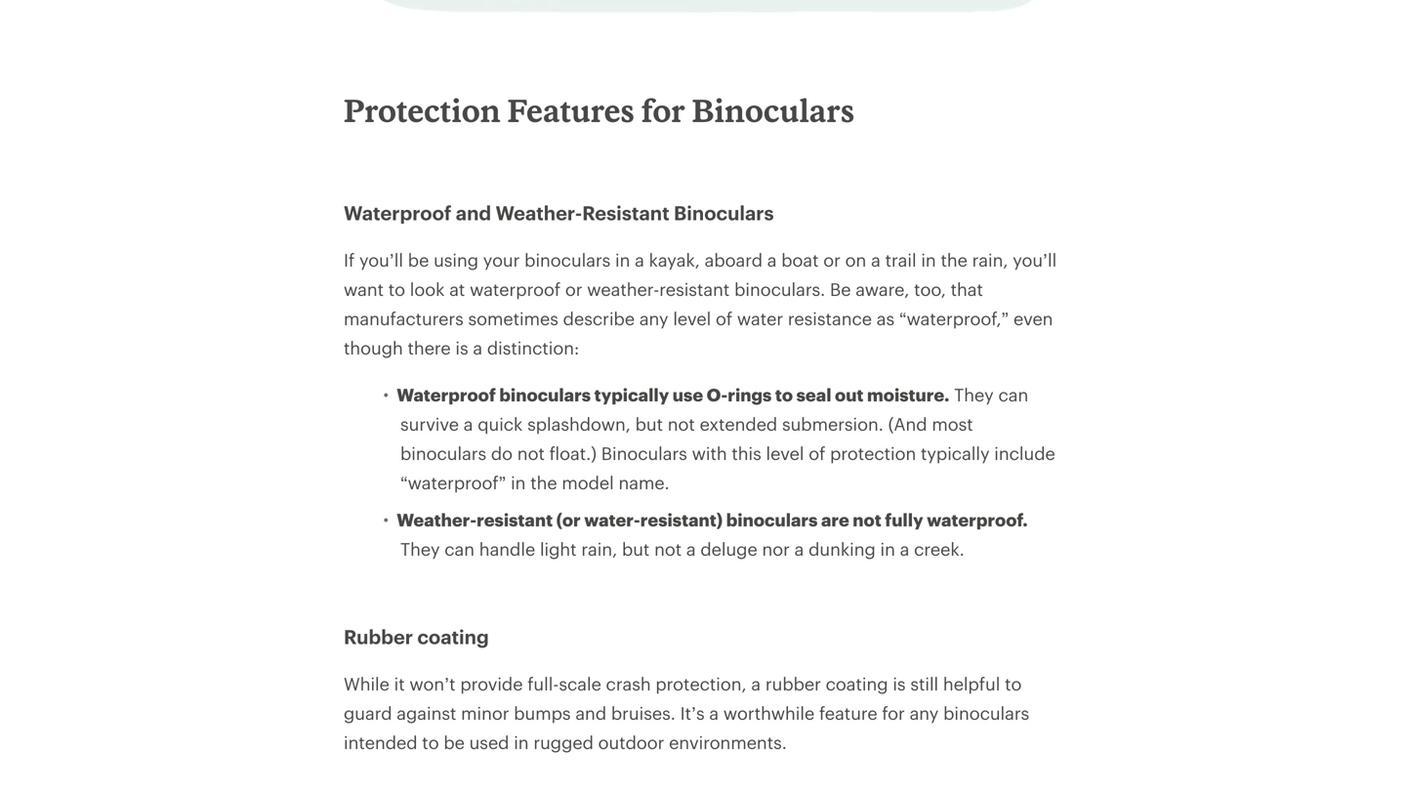 Task type: describe. For each thing, give the bounding box(es) containing it.
typically inside they can survive a quick splashdown, but not extended submersion. (and most binoculars do not float.) binoculars with this level of protection typically include "waterproof" in the model name.
[[921, 443, 990, 464]]

1 you'll from the left
[[360, 250, 404, 270]]

feature
[[820, 703, 878, 724]]

sometimes
[[468, 308, 559, 329]]

do
[[491, 443, 513, 464]]

against
[[397, 703, 457, 724]]

in inside while it won't provide full-scale crash protection, a rubber coating is still helpful to guard against minor bumps and bruises. it's a worthwhile feature for any binoculars intended to be used in rugged outdoor environments.
[[514, 732, 529, 753]]

fully
[[885, 510, 924, 530]]

though
[[344, 338, 403, 358]]

light
[[540, 539, 577, 559]]

boat
[[782, 250, 819, 270]]

model
[[562, 472, 614, 493]]

distinction:
[[487, 338, 580, 358]]

out
[[835, 384, 864, 405]]

crash
[[606, 674, 651, 694]]

resistance
[[788, 308, 873, 329]]

on
[[846, 250, 867, 270]]

not right are
[[853, 510, 882, 530]]

can inside they can survive a quick splashdown, but not extended submersion. (and most binoculars do not float.) binoculars with this level of protection typically include "waterproof" in the model name.
[[999, 384, 1029, 405]]

used
[[470, 732, 510, 753]]

2 you'll from the left
[[1013, 250, 1057, 270]]

worthwhile
[[724, 703, 815, 724]]

rubber coating
[[344, 625, 489, 648]]

bumps
[[514, 703, 571, 724]]

to down 'against'
[[422, 732, 439, 753]]

not down use
[[668, 414, 695, 434]]

that
[[951, 279, 984, 299]]

"waterproof"
[[401, 472, 506, 493]]

want
[[344, 279, 384, 299]]

creek.
[[915, 539, 965, 559]]

to left the 'seal'
[[776, 384, 793, 405]]

of inside they can survive a quick splashdown, but not extended submersion. (and most binoculars do not float.) binoculars with this level of protection typically include "waterproof" in the model name.
[[809, 443, 826, 464]]

is inside if you'll be using your binoculars in a kayak, aboard a boat or on a trail in the rain, you'll want to look at waterproof or weather-resistant binoculars. be aware, too, that manufacturers sometimes describe any level of water resistance as "waterproof," even though there is a distinction:
[[456, 338, 469, 358]]

in inside weather-resistant (or water-resistant) binoculars are not fully waterproof. they can handle light rain, but not a deluge nor a dunking in a creek.
[[881, 539, 896, 559]]

protection
[[344, 91, 501, 129]]

too,
[[915, 279, 947, 299]]

0 vertical spatial binoculars
[[692, 91, 855, 129]]

a right it's
[[710, 703, 719, 724]]

while it won't provide full-scale crash protection, a rubber coating is still helpful to guard against minor bumps and bruises. it's a worthwhile feature for any binoculars intended to be used in rugged outdoor environments.
[[344, 674, 1030, 753]]

1 vertical spatial or
[[566, 279, 583, 299]]

level inside if you'll be using your binoculars in a kayak, aboard a boat or on a trail in the rain, you'll want to look at waterproof or weather-resistant binoculars. be aware, too, that manufacturers sometimes describe any level of water resistance as "waterproof," even though there is a distinction:
[[674, 308, 712, 329]]

it's
[[681, 703, 705, 724]]

weather-
[[587, 279, 660, 299]]

binoculars.
[[735, 279, 826, 299]]

handle
[[480, 539, 536, 559]]

intended
[[344, 732, 418, 753]]

won't
[[410, 674, 456, 694]]

deluge
[[701, 539, 758, 559]]

your
[[483, 250, 520, 270]]

environments.
[[669, 732, 787, 753]]

resistant inside if you'll be using your binoculars in a kayak, aboard a boat or on a trail in the rain, you'll want to look at waterproof or weather-resistant binoculars. be aware, too, that manufacturers sometimes describe any level of water resistance as "waterproof," even though there is a distinction:
[[660, 279, 730, 299]]

water-
[[585, 510, 641, 530]]

1 vertical spatial binoculars
[[674, 201, 774, 224]]

with
[[692, 443, 728, 464]]

not down resistant)
[[655, 539, 682, 559]]

quick
[[478, 414, 523, 434]]

o-
[[707, 384, 728, 405]]

describe
[[563, 308, 635, 329]]

outdoor
[[599, 732, 665, 753]]

rubber
[[344, 625, 413, 648]]

guard
[[344, 703, 392, 724]]

a inside they can survive a quick splashdown, but not extended submersion. (and most binoculars do not float.) binoculars with this level of protection typically include "waterproof" in the model name.
[[464, 414, 473, 434]]

binoculars up splashdown,
[[500, 384, 591, 405]]

look
[[410, 279, 445, 299]]

resistant)
[[641, 510, 723, 530]]

binoculars inside they can survive a quick splashdown, but not extended submersion. (and most binoculars do not float.) binoculars with this level of protection typically include "waterproof" in the model name.
[[401, 443, 487, 464]]

but inside weather-resistant (or water-resistant) binoculars are not fully waterproof. they can handle light rain, but not a deluge nor a dunking in a creek.
[[622, 539, 650, 559]]

if you'll be using your binoculars in a kayak, aboard a boat or on a trail in the rain, you'll want to look at waterproof or weather-resistant binoculars. be aware, too, that manufacturers sometimes describe any level of water resistance as "waterproof," even though there is a distinction:
[[344, 250, 1057, 358]]

kayak,
[[649, 250, 700, 270]]

if
[[344, 250, 355, 270]]

as
[[877, 308, 895, 329]]

in inside they can survive a quick splashdown, but not extended submersion. (and most binoculars do not float.) binoculars with this level of protection typically include "waterproof" in the model name.
[[511, 472, 526, 493]]

aware,
[[856, 279, 910, 299]]

bruises.
[[612, 703, 676, 724]]

provide
[[461, 674, 523, 694]]

of inside if you'll be using your binoculars in a kayak, aboard a boat or on a trail in the rain, you'll want to look at waterproof or weather-resistant binoculars. be aware, too, that manufacturers sometimes describe any level of water resistance as "waterproof," even though there is a distinction:
[[716, 308, 733, 329]]

a left boat
[[768, 250, 777, 270]]

it
[[394, 674, 405, 694]]

at
[[450, 279, 465, 299]]

rings
[[728, 384, 772, 405]]

a up weather-
[[635, 250, 645, 270]]

and inside while it won't provide full-scale crash protection, a rubber coating is still helpful to guard against minor bumps and bruises. it's a worthwhile feature for any binoculars intended to be used in rugged outdoor environments.
[[576, 703, 607, 724]]

0 horizontal spatial for
[[642, 91, 686, 129]]

protection,
[[656, 674, 747, 694]]

features
[[508, 91, 635, 129]]

protection
[[831, 443, 917, 464]]

"waterproof,"
[[900, 308, 1010, 329]]

binoculars inside while it won't provide full-scale crash protection, a rubber coating is still helpful to guard against minor bumps and bruises. it's a worthwhile feature for any binoculars intended to be used in rugged outdoor environments.
[[944, 703, 1030, 724]]

using
[[434, 250, 479, 270]]

this
[[732, 443, 762, 464]]

rubber
[[766, 674, 822, 694]]

rain, inside weather-resistant (or water-resistant) binoculars are not fully waterproof. they can handle light rain, but not a deluge nor a dunking in a creek.
[[582, 539, 618, 559]]

helpful
[[944, 674, 1001, 694]]

a down sometimes
[[473, 338, 483, 358]]

nor
[[763, 539, 790, 559]]

waterproof for waterproof and weather-resistant binoculars
[[344, 201, 452, 224]]

be inside if you'll be using your binoculars in a kayak, aboard a boat or on a trail in the rain, you'll want to look at waterproof or weather-resistant binoculars. be aware, too, that manufacturers sometimes describe any level of water resistance as "waterproof," even though there is a distinction:
[[408, 250, 429, 270]]

survive
[[401, 414, 459, 434]]



Task type: locate. For each thing, give the bounding box(es) containing it.
level inside they can survive a quick splashdown, but not extended submersion. (and most binoculars do not float.) binoculars with this level of protection typically include "waterproof" in the model name.
[[767, 443, 805, 464]]

is
[[456, 338, 469, 358], [893, 674, 906, 694]]

0 vertical spatial of
[[716, 308, 733, 329]]

rain,
[[973, 250, 1009, 270], [582, 539, 618, 559]]

1 vertical spatial the
[[531, 472, 558, 493]]

they down "waterproof"
[[401, 539, 440, 559]]

0 horizontal spatial and
[[456, 201, 492, 224]]

but inside they can survive a quick splashdown, but not extended submersion. (and most binoculars do not float.) binoculars with this level of protection typically include "waterproof" in the model name.
[[636, 414, 663, 434]]

level down the kayak,
[[674, 308, 712, 329]]

binoculars
[[692, 91, 855, 129], [674, 201, 774, 224], [602, 443, 688, 464]]

binoculars up nor
[[727, 510, 818, 530]]

any
[[640, 308, 669, 329], [910, 703, 939, 724]]

0 vertical spatial coating
[[418, 625, 489, 648]]

they inside weather-resistant (or water-resistant) binoculars are not fully waterproof. they can handle light rain, but not a deluge nor a dunking in a creek.
[[401, 539, 440, 559]]

resistant down the kayak,
[[660, 279, 730, 299]]

the inside they can survive a quick splashdown, but not extended submersion. (and most binoculars do not float.) binoculars with this level of protection typically include "waterproof" in the model name.
[[531, 472, 558, 493]]

submersion.
[[783, 414, 884, 434]]

binoculars inside they can survive a quick splashdown, but not extended submersion. (and most binoculars do not float.) binoculars with this level of protection typically include "waterproof" in the model name.
[[602, 443, 688, 464]]

1 horizontal spatial and
[[576, 703, 607, 724]]

in
[[616, 250, 631, 270], [922, 250, 937, 270], [511, 472, 526, 493], [881, 539, 896, 559], [514, 732, 529, 753]]

can left 'handle'
[[445, 539, 475, 559]]

name.
[[619, 472, 670, 493]]

1 horizontal spatial can
[[999, 384, 1029, 405]]

a down resistant)
[[687, 539, 696, 559]]

float.)
[[550, 443, 597, 464]]

(and
[[889, 414, 928, 434]]

1 vertical spatial but
[[622, 539, 650, 559]]

waterproof up if
[[344, 201, 452, 224]]

is right there
[[456, 338, 469, 358]]

0 vertical spatial level
[[674, 308, 712, 329]]

1 vertical spatial of
[[809, 443, 826, 464]]

a up "worthwhile"
[[752, 674, 761, 694]]

1 horizontal spatial the
[[941, 250, 968, 270]]

0 horizontal spatial of
[[716, 308, 733, 329]]

protection features for binoculars
[[344, 91, 855, 129]]

is inside while it won't provide full-scale crash protection, a rubber coating is still helpful to guard against minor bumps and bruises. it's a worthwhile feature for any binoculars intended to be used in rugged outdoor environments.
[[893, 674, 906, 694]]

in right trail
[[922, 250, 937, 270]]

1 vertical spatial any
[[910, 703, 939, 724]]

0 vertical spatial is
[[456, 338, 469, 358]]

(or
[[557, 510, 581, 530]]

1 vertical spatial weather-
[[397, 510, 477, 530]]

in right used
[[514, 732, 529, 753]]

0 horizontal spatial typically
[[595, 384, 670, 405]]

0 horizontal spatial or
[[566, 279, 583, 299]]

1 vertical spatial they
[[401, 539, 440, 559]]

0 horizontal spatial rain,
[[582, 539, 618, 559]]

0 vertical spatial for
[[642, 91, 686, 129]]

to
[[389, 279, 406, 299], [776, 384, 793, 405], [1006, 674, 1022, 694], [422, 732, 439, 753]]

1 horizontal spatial rain,
[[973, 250, 1009, 270]]

typically down 'most'
[[921, 443, 990, 464]]

0 horizontal spatial weather-
[[397, 510, 477, 530]]

splashdown,
[[528, 414, 631, 434]]

1 vertical spatial be
[[444, 732, 465, 753]]

rugged
[[534, 732, 594, 753]]

of
[[716, 308, 733, 329], [809, 443, 826, 464]]

most
[[932, 414, 974, 434]]

or
[[824, 250, 841, 270], [566, 279, 583, 299]]

waterproof
[[344, 201, 452, 224], [397, 384, 496, 405]]

scale
[[559, 674, 602, 694]]

level right this
[[767, 443, 805, 464]]

1 horizontal spatial be
[[444, 732, 465, 753]]

1 horizontal spatial any
[[910, 703, 939, 724]]

1 horizontal spatial resistant
[[660, 279, 730, 299]]

1 vertical spatial is
[[893, 674, 906, 694]]

of left water
[[716, 308, 733, 329]]

be inside while it won't provide full-scale crash protection, a rubber coating is still helpful to guard against minor bumps and bruises. it's a worthwhile feature for any binoculars intended to be used in rugged outdoor environments.
[[444, 732, 465, 753]]

a right on
[[872, 250, 881, 270]]

1 horizontal spatial coating
[[826, 674, 889, 694]]

0 horizontal spatial level
[[674, 308, 712, 329]]

binoculars down waterproof and weather-resistant binoculars
[[525, 250, 611, 270]]

in down fully
[[881, 539, 896, 559]]

for inside while it won't provide full-scale crash protection, a rubber coating is still helpful to guard against minor bumps and bruises. it's a worthwhile feature for any binoculars intended to be used in rugged outdoor environments.
[[883, 703, 906, 724]]

of down submersion.
[[809, 443, 826, 464]]

1 horizontal spatial level
[[767, 443, 805, 464]]

1 vertical spatial waterproof
[[397, 384, 496, 405]]

weather-resistant (or water-resistant) binoculars are not fully waterproof. they can handle light rain, but not a deluge nor a dunking in a creek.
[[397, 510, 1029, 559]]

the inside if you'll be using your binoculars in a kayak, aboard a boat or on a trail in the rain, you'll want to look at waterproof or weather-resistant binoculars. be aware, too, that manufacturers sometimes describe any level of water resistance as "waterproof," even though there is a distinction:
[[941, 250, 968, 270]]

water
[[738, 308, 784, 329]]

typically left use
[[595, 384, 670, 405]]

0 horizontal spatial they
[[401, 539, 440, 559]]

0 horizontal spatial the
[[531, 472, 558, 493]]

level
[[674, 308, 712, 329], [767, 443, 805, 464]]

you'll up even
[[1013, 250, 1057, 270]]

1 horizontal spatial typically
[[921, 443, 990, 464]]

to inside if you'll be using your binoculars in a kayak, aboard a boat or on a trail in the rain, you'll want to look at waterproof or weather-resistant binoculars. be aware, too, that manufacturers sometimes describe any level of water resistance as "waterproof," even though there is a distinction:
[[389, 279, 406, 299]]

0 vertical spatial waterproof
[[344, 201, 452, 224]]

weather- up your
[[496, 201, 583, 224]]

coating inside while it won't provide full-scale crash protection, a rubber coating is still helpful to guard against minor bumps and bruises. it's a worthwhile feature for any binoculars intended to be used in rugged outdoor environments.
[[826, 674, 889, 694]]

for right the features
[[642, 91, 686, 129]]

0 horizontal spatial any
[[640, 308, 669, 329]]

0 horizontal spatial coating
[[418, 625, 489, 648]]

full-
[[528, 674, 559, 694]]

be up look
[[408, 250, 429, 270]]

a down fully
[[901, 539, 910, 559]]

1 horizontal spatial you'll
[[1013, 250, 1057, 270]]

1 vertical spatial for
[[883, 703, 906, 724]]

but down the water-
[[622, 539, 650, 559]]

coating up feature
[[826, 674, 889, 694]]

0 vertical spatial they
[[955, 384, 994, 405]]

resistant inside weather-resistant (or water-resistant) binoculars are not fully waterproof. they can handle light rain, but not a deluge nor a dunking in a creek.
[[477, 510, 553, 530]]

they
[[955, 384, 994, 405], [401, 539, 440, 559]]

1 vertical spatial resistant
[[477, 510, 553, 530]]

be
[[831, 279, 851, 299]]

to up "manufacturers"
[[389, 279, 406, 299]]

in up weather-
[[616, 250, 631, 270]]

or up the "describe"
[[566, 279, 583, 299]]

or left on
[[824, 250, 841, 270]]

they up 'most'
[[955, 384, 994, 405]]

a right nor
[[795, 539, 804, 559]]

they inside they can survive a quick splashdown, but not extended submersion. (and most binoculars do not float.) binoculars with this level of protection typically include "waterproof" in the model name.
[[955, 384, 994, 405]]

coating
[[418, 625, 489, 648], [826, 674, 889, 694]]

2 vertical spatial binoculars
[[602, 443, 688, 464]]

0 horizontal spatial be
[[408, 250, 429, 270]]

0 vertical spatial typically
[[595, 384, 670, 405]]

can inside weather-resistant (or water-resistant) binoculars are not fully waterproof. they can handle light rain, but not a deluge nor a dunking in a creek.
[[445, 539, 475, 559]]

1 horizontal spatial for
[[883, 703, 906, 724]]

you'll
[[360, 250, 404, 270], [1013, 250, 1057, 270]]

binoculars up "waterproof"
[[401, 443, 487, 464]]

0 vertical spatial resistant
[[660, 279, 730, 299]]

coating up won't
[[418, 625, 489, 648]]

0 vertical spatial weather-
[[496, 201, 583, 224]]

1 horizontal spatial of
[[809, 443, 826, 464]]

1 horizontal spatial is
[[893, 674, 906, 694]]

0 horizontal spatial can
[[445, 539, 475, 559]]

0 vertical spatial rain,
[[973, 250, 1009, 270]]

rain, up that
[[973, 250, 1009, 270]]

any inside while it won't provide full-scale crash protection, a rubber coating is still helpful to guard against minor bumps and bruises. it's a worthwhile feature for any binoculars intended to be used in rugged outdoor environments.
[[910, 703, 939, 724]]

1 horizontal spatial weather-
[[496, 201, 583, 224]]

they can survive a quick splashdown, but not extended submersion. (and most binoculars do not float.) binoculars with this level of protection typically include "waterproof" in the model name.
[[401, 384, 1056, 493]]

1 vertical spatial level
[[767, 443, 805, 464]]

include
[[995, 443, 1056, 464]]

waterproof binoculars typically use o-rings to seal out moisture.
[[397, 384, 950, 405]]

use
[[673, 384, 704, 405]]

0 vertical spatial and
[[456, 201, 492, 224]]

be left used
[[444, 732, 465, 753]]

0 horizontal spatial is
[[456, 338, 469, 358]]

and up the using
[[456, 201, 492, 224]]

rain, inside if you'll be using your binoculars in a kayak, aboard a boat or on a trail in the rain, you'll want to look at waterproof or weather-resistant binoculars. be aware, too, that manufacturers sometimes describe any level of water resistance as "waterproof," even though there is a distinction:
[[973, 250, 1009, 270]]

0 vertical spatial but
[[636, 414, 663, 434]]

while
[[344, 674, 390, 694]]

and down scale at the left of the page
[[576, 703, 607, 724]]

for right feature
[[883, 703, 906, 724]]

can
[[999, 384, 1029, 405], [445, 539, 475, 559]]

any down the still
[[910, 703, 939, 724]]

waterproof and weather-resistant binoculars
[[344, 201, 774, 224]]

there
[[408, 338, 451, 358]]

resistant
[[660, 279, 730, 299], [477, 510, 553, 530]]

not right do
[[518, 443, 545, 464]]

binoculars
[[525, 250, 611, 270], [500, 384, 591, 405], [401, 443, 487, 464], [727, 510, 818, 530], [944, 703, 1030, 724]]

binoculars inside if you'll be using your binoculars in a kayak, aboard a boat or on a trail in the rain, you'll want to look at waterproof or weather-resistant binoculars. be aware, too, that manufacturers sometimes describe any level of water resistance as "waterproof," even though there is a distinction:
[[525, 250, 611, 270]]

the
[[941, 250, 968, 270], [531, 472, 558, 493]]

1 vertical spatial rain,
[[582, 539, 618, 559]]

be
[[408, 250, 429, 270], [444, 732, 465, 753]]

moisture.
[[868, 384, 950, 405]]

not
[[668, 414, 695, 434], [518, 443, 545, 464], [853, 510, 882, 530], [655, 539, 682, 559]]

rain, down the water-
[[582, 539, 618, 559]]

weather- inside weather-resistant (or water-resistant) binoculars are not fully waterproof. they can handle light rain, but not a deluge nor a dunking in a creek.
[[397, 510, 477, 530]]

1 horizontal spatial they
[[955, 384, 994, 405]]

binoculars down helpful
[[944, 703, 1030, 724]]

0 vertical spatial any
[[640, 308, 669, 329]]

manufacturers
[[344, 308, 464, 329]]

0 horizontal spatial you'll
[[360, 250, 404, 270]]

minor
[[461, 703, 510, 724]]

waterproof.
[[927, 510, 1029, 530]]

binoculars inside weather-resistant (or water-resistant) binoculars are not fully waterproof. they can handle light rain, but not a deluge nor a dunking in a creek.
[[727, 510, 818, 530]]

weather- down "waterproof"
[[397, 510, 477, 530]]

1 vertical spatial coating
[[826, 674, 889, 694]]

are
[[822, 510, 850, 530]]

1 vertical spatial and
[[576, 703, 607, 724]]

resistant up 'handle'
[[477, 510, 553, 530]]

waterproof for waterproof binoculars typically use o-rings to seal out moisture.
[[397, 384, 496, 405]]

to right helpful
[[1006, 674, 1022, 694]]

any inside if you'll be using your binoculars in a kayak, aboard a boat or on a trail in the rain, you'll want to look at waterproof or weather-resistant binoculars. be aware, too, that manufacturers sometimes describe any level of water resistance as "waterproof," even though there is a distinction:
[[640, 308, 669, 329]]

extended
[[700, 414, 778, 434]]

an illustration showing the difference between poro prism and roof prism binoculars image
[[344, 0, 1063, 22]]

in down do
[[511, 472, 526, 493]]

trail
[[886, 250, 917, 270]]

0 vertical spatial the
[[941, 250, 968, 270]]

waterproof
[[470, 279, 561, 299]]

any down weather-
[[640, 308, 669, 329]]

is left the still
[[893, 674, 906, 694]]

the up that
[[941, 250, 968, 270]]

aboard
[[705, 250, 763, 270]]

still
[[911, 674, 939, 694]]

waterproof up survive
[[397, 384, 496, 405]]

resistant
[[583, 201, 670, 224]]

for
[[642, 91, 686, 129], [883, 703, 906, 724]]

1 horizontal spatial or
[[824, 250, 841, 270]]

1 vertical spatial typically
[[921, 443, 990, 464]]

0 vertical spatial can
[[999, 384, 1029, 405]]

a left quick at the left
[[464, 414, 473, 434]]

even
[[1014, 308, 1054, 329]]

dunking
[[809, 539, 876, 559]]

0 vertical spatial be
[[408, 250, 429, 270]]

can up the include
[[999, 384, 1029, 405]]

1 vertical spatial can
[[445, 539, 475, 559]]

the down float.)
[[531, 472, 558, 493]]

0 vertical spatial or
[[824, 250, 841, 270]]

0 horizontal spatial resistant
[[477, 510, 553, 530]]

seal
[[797, 384, 832, 405]]

but down waterproof binoculars typically use o-rings to seal out moisture.
[[636, 414, 663, 434]]

you'll right if
[[360, 250, 404, 270]]



Task type: vqa. For each thing, say whether or not it's contained in the screenshot.
Pick
no



